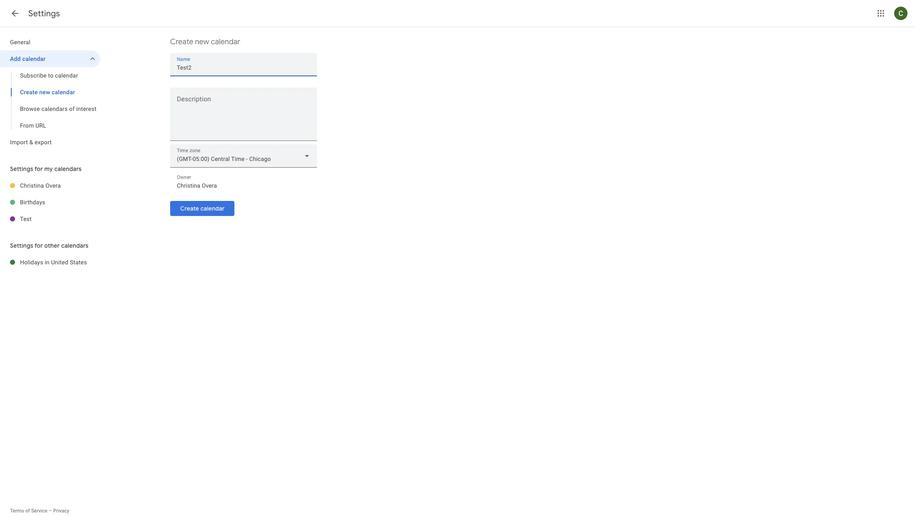 Task type: describe. For each thing, give the bounding box(es) containing it.
1 vertical spatial of
[[25, 508, 30, 514]]

overa
[[45, 182, 61, 189]]

interest
[[76, 106, 97, 112]]

add calendar
[[10, 56, 46, 62]]

privacy link
[[53, 508, 69, 514]]

settings for settings for other calendars
[[10, 242, 33, 250]]

browse
[[20, 106, 40, 112]]

holidays in united states link
[[20, 254, 100, 271]]

settings for my calendars tree
[[0, 177, 100, 227]]

from
[[20, 122, 34, 129]]

other
[[44, 242, 60, 250]]

create inside button
[[180, 205, 199, 212]]

for for my
[[35, 165, 43, 173]]

in
[[45, 259, 50, 266]]

export
[[35, 139, 52, 146]]

0 vertical spatial create new calendar
[[170, 37, 240, 47]]

&
[[29, 139, 33, 146]]

terms of service – privacy
[[10, 508, 69, 514]]

calendar inside button
[[201, 205, 225, 212]]

subscribe to calendar
[[20, 72, 78, 79]]

settings for other calendars
[[10, 242, 89, 250]]

subscribe
[[20, 72, 47, 79]]

create calendar button
[[170, 199, 235, 219]]

test link
[[20, 211, 100, 227]]

create calendar
[[180, 205, 225, 212]]

holidays
[[20, 259, 43, 266]]

to
[[48, 72, 53, 79]]

christina
[[20, 182, 44, 189]]

privacy
[[53, 508, 69, 514]]

christina overa tree item
[[0, 177, 100, 194]]

create inside tree
[[20, 89, 38, 96]]

calendars for other
[[61, 242, 89, 250]]

test tree item
[[0, 211, 100, 227]]

new inside group
[[39, 89, 50, 96]]

browse calendars of interest
[[20, 106, 97, 112]]

settings for settings for my calendars
[[10, 165, 33, 173]]

terms
[[10, 508, 24, 514]]

from url
[[20, 122, 46, 129]]

go back image
[[10, 8, 20, 18]]

test
[[20, 216, 32, 222]]

terms of service link
[[10, 508, 47, 514]]



Task type: locate. For each thing, give the bounding box(es) containing it.
1 vertical spatial new
[[39, 89, 50, 96]]

1 vertical spatial create
[[20, 89, 38, 96]]

tree
[[0, 34, 100, 151]]

calendars right my
[[54, 165, 82, 173]]

0 vertical spatial calendars
[[41, 106, 68, 112]]

None text field
[[177, 62, 311, 73], [177, 180, 311, 192], [177, 62, 311, 73], [177, 180, 311, 192]]

2 vertical spatial create
[[180, 205, 199, 212]]

united
[[51, 259, 68, 266]]

1 horizontal spatial create new calendar
[[170, 37, 240, 47]]

calendar
[[211, 37, 240, 47], [22, 56, 46, 62], [55, 72, 78, 79], [52, 89, 75, 96], [201, 205, 225, 212]]

create
[[170, 37, 193, 47], [20, 89, 38, 96], [180, 205, 199, 212]]

create new calendar inside group
[[20, 89, 75, 96]]

add
[[10, 56, 21, 62]]

settings up christina
[[10, 165, 33, 173]]

birthdays tree item
[[0, 194, 100, 211]]

of
[[69, 106, 75, 112], [25, 508, 30, 514]]

0 vertical spatial create
[[170, 37, 193, 47]]

holidays in united states tree item
[[0, 254, 100, 271]]

0 horizontal spatial create new calendar
[[20, 89, 75, 96]]

0 horizontal spatial of
[[25, 508, 30, 514]]

settings
[[28, 8, 60, 19], [10, 165, 33, 173], [10, 242, 33, 250]]

settings heading
[[28, 8, 60, 19]]

general
[[10, 39, 30, 45]]

2 vertical spatial settings
[[10, 242, 33, 250]]

settings for my calendars
[[10, 165, 82, 173]]

create new calendar
[[170, 37, 240, 47], [20, 89, 75, 96]]

url
[[35, 122, 46, 129]]

tree containing general
[[0, 34, 100, 151]]

of left the interest
[[69, 106, 75, 112]]

2 vertical spatial calendars
[[61, 242, 89, 250]]

1 for from the top
[[35, 165, 43, 173]]

christina overa
[[20, 182, 61, 189]]

calendars
[[41, 106, 68, 112], [54, 165, 82, 173], [61, 242, 89, 250]]

import
[[10, 139, 28, 146]]

1 vertical spatial settings
[[10, 165, 33, 173]]

0 vertical spatial of
[[69, 106, 75, 112]]

0 vertical spatial new
[[195, 37, 209, 47]]

import & export
[[10, 139, 52, 146]]

None field
[[170, 144, 317, 168]]

states
[[70, 259, 87, 266]]

1 vertical spatial create new calendar
[[20, 89, 75, 96]]

for left my
[[35, 165, 43, 173]]

0 vertical spatial settings
[[28, 8, 60, 19]]

–
[[49, 508, 52, 514]]

of inside tree
[[69, 106, 75, 112]]

1 vertical spatial for
[[35, 242, 43, 250]]

1 vertical spatial calendars
[[54, 165, 82, 173]]

group
[[0, 67, 100, 134]]

settings for settings
[[28, 8, 60, 19]]

for for other
[[35, 242, 43, 250]]

calendars up "url"
[[41, 106, 68, 112]]

birthdays link
[[20, 194, 100, 211]]

holidays in united states
[[20, 259, 87, 266]]

None text field
[[170, 97, 317, 137]]

calendar inside tree item
[[22, 56, 46, 62]]

2 for from the top
[[35, 242, 43, 250]]

1 horizontal spatial new
[[195, 37, 209, 47]]

for
[[35, 165, 43, 173], [35, 242, 43, 250]]

group containing subscribe to calendar
[[0, 67, 100, 134]]

settings right go back icon
[[28, 8, 60, 19]]

my
[[44, 165, 53, 173]]

for left other
[[35, 242, 43, 250]]

calendars up states
[[61, 242, 89, 250]]

birthdays
[[20, 199, 45, 206]]

service
[[31, 508, 47, 514]]

of right terms
[[25, 508, 30, 514]]

1 horizontal spatial of
[[69, 106, 75, 112]]

0 horizontal spatial new
[[39, 89, 50, 96]]

new
[[195, 37, 209, 47], [39, 89, 50, 96]]

calendars for my
[[54, 165, 82, 173]]

add calendar tree item
[[0, 51, 100, 67]]

settings up the holidays in the bottom left of the page
[[10, 242, 33, 250]]

0 vertical spatial for
[[35, 165, 43, 173]]

calendars inside tree
[[41, 106, 68, 112]]



Task type: vqa. For each thing, say whether or not it's contained in the screenshot.
16 "element"
no



